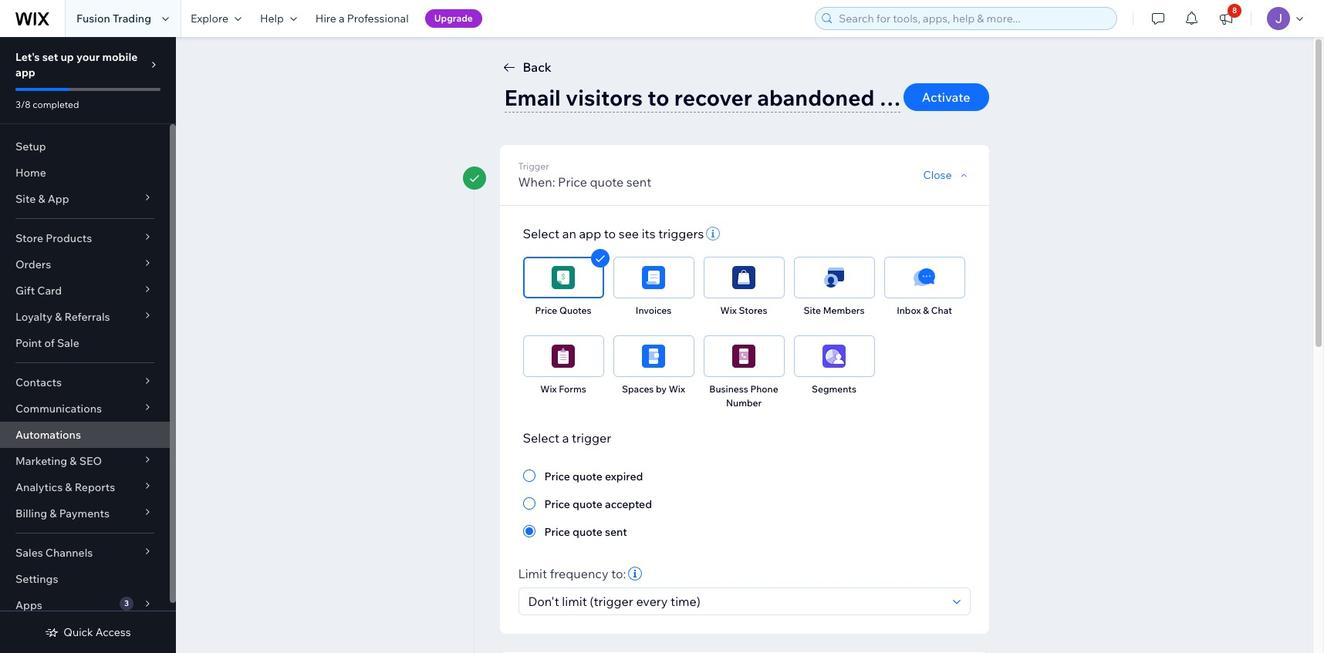 Task type: describe. For each thing, give the bounding box(es) containing it.
referrals
[[64, 310, 110, 324]]

orders
[[15, 258, 51, 272]]

& for loyalty
[[55, 310, 62, 324]]

hire a professional
[[315, 12, 409, 25]]

app
[[48, 192, 69, 206]]

activate button
[[903, 83, 989, 111]]

hire
[[315, 12, 336, 25]]

a for hire
[[339, 12, 345, 25]]

carts
[[879, 84, 932, 111]]

trading
[[113, 12, 151, 25]]

& for site
[[38, 192, 45, 206]]

price inside trigger when: price quote sent
[[558, 174, 587, 190]]

loyalty
[[15, 310, 52, 324]]

site for site members
[[804, 305, 821, 316]]

contacts
[[15, 376, 62, 390]]

quote for sent
[[573, 525, 602, 539]]

phone
[[750, 383, 778, 395]]

email
[[504, 84, 561, 111]]

8 button
[[1209, 0, 1243, 37]]

setup link
[[0, 133, 170, 160]]

price quote sent
[[544, 525, 627, 539]]

trigger when: price quote sent
[[518, 160, 652, 190]]

reports
[[75, 481, 115, 495]]

quotes
[[559, 305, 591, 316]]

0 horizontal spatial to
[[604, 226, 616, 242]]

forms
[[559, 383, 586, 395]]

number
[[726, 397, 762, 409]]

1 vertical spatial app
[[579, 226, 601, 242]]

category image for business phone number
[[732, 345, 755, 368]]

completed
[[33, 99, 79, 110]]

3/8 completed
[[15, 99, 79, 110]]

access
[[96, 626, 131, 640]]

quote inside trigger when: price quote sent
[[590, 174, 624, 190]]

fusion
[[76, 12, 110, 25]]

sales channels
[[15, 546, 93, 560]]

set
[[42, 50, 58, 64]]

wix forms
[[540, 383, 586, 395]]

site & app
[[15, 192, 69, 206]]

marketing & seo
[[15, 454, 102, 468]]

site & app button
[[0, 186, 170, 212]]

setup
[[15, 140, 46, 154]]

see
[[619, 226, 639, 242]]

communications button
[[0, 396, 170, 422]]

marketing & seo button
[[0, 448, 170, 475]]

price quotes
[[535, 305, 591, 316]]

3/8
[[15, 99, 31, 110]]

category image for wix stores
[[732, 266, 755, 289]]

sale
[[57, 336, 79, 350]]

fusion trading
[[76, 12, 151, 25]]

point of sale
[[15, 336, 79, 350]]

orders button
[[0, 252, 170, 278]]

icon image for &
[[913, 266, 936, 289]]

store products
[[15, 231, 92, 245]]

price quote expired
[[544, 470, 643, 484]]

close button
[[923, 168, 970, 182]]

accepted
[[605, 498, 652, 512]]

billing & payments
[[15, 507, 110, 521]]

to:
[[611, 566, 626, 582]]

of
[[44, 336, 55, 350]]

payments
[[59, 507, 110, 521]]

when:
[[518, 174, 555, 190]]

help button
[[251, 0, 306, 37]]

quick access
[[64, 626, 131, 640]]

analytics & reports
[[15, 481, 115, 495]]

members
[[823, 305, 865, 316]]

limit frequency to:
[[518, 566, 626, 582]]

icon image for members
[[823, 266, 846, 289]]

quick access button
[[45, 626, 131, 640]]

wix for wix forms
[[540, 383, 557, 395]]

let's set up your mobile app
[[15, 50, 138, 79]]

business
[[709, 383, 748, 395]]

category image for wix forms
[[552, 345, 575, 368]]

communications
[[15, 402, 102, 416]]

explore
[[191, 12, 228, 25]]

loyalty & referrals button
[[0, 304, 170, 330]]

abandoned
[[757, 84, 875, 111]]

category image for spaces by wix
[[642, 345, 665, 368]]

sent inside trigger when: price quote sent
[[626, 174, 652, 190]]

channels
[[45, 546, 93, 560]]

by
[[656, 383, 667, 395]]



Task type: locate. For each thing, give the bounding box(es) containing it.
quote up price quote accepted
[[573, 470, 602, 484]]

price for price quote accepted
[[544, 498, 570, 512]]

spaces by wix
[[622, 383, 685, 395]]

select left the trigger
[[523, 431, 560, 446]]

recover
[[674, 84, 752, 111]]

seo
[[79, 454, 102, 468]]

site for site & app
[[15, 192, 36, 206]]

store
[[15, 231, 43, 245]]

0 vertical spatial select
[[523, 226, 560, 242]]

1 horizontal spatial wix
[[669, 383, 685, 395]]

chat
[[931, 305, 952, 316]]

None field
[[524, 589, 948, 615]]

back button
[[500, 58, 552, 76]]

category image up price quotes
[[552, 266, 575, 289]]

& right billing
[[50, 507, 57, 521]]

a for select
[[562, 431, 569, 446]]

0 vertical spatial to
[[648, 84, 669, 111]]

1 horizontal spatial a
[[562, 431, 569, 446]]

price quote accepted
[[544, 498, 652, 512]]

select a trigger
[[523, 431, 611, 446]]

site inside dropdown button
[[15, 192, 36, 206]]

category image up business
[[732, 345, 755, 368]]

1 vertical spatial select
[[523, 431, 560, 446]]

to
[[648, 84, 669, 111], [604, 226, 616, 242]]

& left "seo"
[[70, 454, 77, 468]]

2 icon image from the left
[[913, 266, 936, 289]]

mobile
[[102, 50, 138, 64]]

category image for price quotes
[[552, 266, 575, 289]]

3
[[124, 599, 129, 609]]

marketing
[[15, 454, 67, 468]]

quote up select an app to see its triggers
[[590, 174, 624, 190]]

quote up price quote sent
[[573, 498, 602, 512]]

analytics
[[15, 481, 63, 495]]

category image up "wix forms"
[[552, 345, 575, 368]]

site down home
[[15, 192, 36, 206]]

automations
[[15, 428, 81, 442]]

wix left forms in the left of the page
[[540, 383, 557, 395]]

billing
[[15, 507, 47, 521]]

& left "app"
[[38, 192, 45, 206]]

0 vertical spatial site
[[15, 192, 36, 206]]

app down the "let's"
[[15, 66, 35, 79]]

icon image up site members
[[823, 266, 846, 289]]

a left the trigger
[[562, 431, 569, 446]]

inbox & chat
[[897, 305, 952, 316]]

site
[[15, 192, 36, 206], [804, 305, 821, 316]]

automations link
[[0, 422, 170, 448]]

0 vertical spatial a
[[339, 12, 345, 25]]

1 category image from the left
[[732, 345, 755, 368]]

site left members
[[804, 305, 821, 316]]

icon image
[[823, 266, 846, 289], [913, 266, 936, 289]]

to left the see
[[604, 226, 616, 242]]

& for marketing
[[70, 454, 77, 468]]

price
[[558, 174, 587, 190], [535, 305, 557, 316], [544, 470, 570, 484], [544, 498, 570, 512], [544, 525, 570, 539]]

wix left the stores
[[720, 305, 737, 316]]

analytics & reports button
[[0, 475, 170, 501]]

1 vertical spatial a
[[562, 431, 569, 446]]

price for price quote expired
[[544, 470, 570, 484]]

quick
[[64, 626, 93, 640]]

category image up invoices
[[642, 266, 665, 289]]

1 select from the top
[[523, 226, 560, 242]]

0 horizontal spatial wix
[[540, 383, 557, 395]]

price up limit frequency to:
[[544, 525, 570, 539]]

home link
[[0, 160, 170, 186]]

& left "reports"
[[65, 481, 72, 495]]

to right visitors
[[648, 84, 669, 111]]

1 horizontal spatial category image
[[823, 345, 846, 368]]

settings link
[[0, 566, 170, 593]]

a right hire
[[339, 12, 345, 25]]

invoices
[[636, 305, 671, 316]]

price right when: at the left top of the page
[[558, 174, 587, 190]]

option group
[[523, 467, 966, 541]]

products
[[46, 231, 92, 245]]

wix for wix stores
[[720, 305, 737, 316]]

2 category image from the left
[[823, 345, 846, 368]]

sent
[[626, 174, 652, 190], [605, 525, 627, 539]]

1 horizontal spatial app
[[579, 226, 601, 242]]

2 select from the top
[[523, 431, 560, 446]]

1 icon image from the left
[[823, 266, 846, 289]]

segments
[[812, 383, 856, 395]]

& for billing
[[50, 507, 57, 521]]

upgrade button
[[425, 9, 482, 28]]

close
[[923, 168, 952, 182]]

select for select a trigger
[[523, 431, 560, 446]]

expired
[[605, 470, 643, 484]]

category image up spaces by wix
[[642, 345, 665, 368]]

1 vertical spatial to
[[604, 226, 616, 242]]

0 horizontal spatial category image
[[732, 345, 755, 368]]

1 vertical spatial sent
[[605, 525, 627, 539]]

gift card
[[15, 284, 62, 298]]

point of sale link
[[0, 330, 170, 356]]

0 horizontal spatial icon image
[[823, 266, 846, 289]]

category image up segments
[[823, 345, 846, 368]]

quote for accepted
[[573, 498, 602, 512]]

sales
[[15, 546, 43, 560]]

price for price quotes
[[535, 305, 557, 316]]

category image
[[732, 345, 755, 368], [823, 345, 846, 368]]

category image up wix stores
[[732, 266, 755, 289]]

0 vertical spatial app
[[15, 66, 35, 79]]

billing & payments button
[[0, 501, 170, 527]]

help
[[260, 12, 284, 25]]

& left chat
[[923, 305, 929, 316]]

sales channels button
[[0, 540, 170, 566]]

8
[[1232, 5, 1237, 15]]

gift card button
[[0, 278, 170, 304]]

& inside popup button
[[70, 454, 77, 468]]

card
[[37, 284, 62, 298]]

icon image up inbox & chat
[[913, 266, 936, 289]]

wix stores
[[720, 305, 767, 316]]

category image
[[552, 266, 575, 289], [642, 266, 665, 289], [732, 266, 755, 289], [552, 345, 575, 368], [642, 345, 665, 368]]

trigger
[[518, 160, 549, 172]]

contacts button
[[0, 370, 170, 396]]

category image for segments
[[823, 345, 846, 368]]

its
[[642, 226, 656, 242]]

1 horizontal spatial icon image
[[913, 266, 936, 289]]

professional
[[347, 12, 409, 25]]

inbox
[[897, 305, 921, 316]]

price down select a trigger on the bottom left of page
[[544, 470, 570, 484]]

price left quotes in the left of the page
[[535, 305, 557, 316]]

select for select an app to see its triggers
[[523, 226, 560, 242]]

let's
[[15, 50, 40, 64]]

gift
[[15, 284, 35, 298]]

frequency
[[550, 566, 608, 582]]

up
[[61, 50, 74, 64]]

0 horizontal spatial app
[[15, 66, 35, 79]]

business phone number
[[709, 383, 778, 409]]

an
[[562, 226, 576, 242]]

stores
[[739, 305, 767, 316]]

store products button
[[0, 225, 170, 252]]

upgrade
[[434, 12, 473, 24]]

1 horizontal spatial site
[[804, 305, 821, 316]]

price for price quote sent
[[544, 525, 570, 539]]

0 horizontal spatial site
[[15, 192, 36, 206]]

spaces
[[622, 383, 654, 395]]

Search for tools, apps, help & more... field
[[834, 8, 1112, 29]]

visitors
[[566, 84, 643, 111]]

option group containing price quote expired
[[523, 467, 966, 541]]

your
[[76, 50, 100, 64]]

sent up its
[[626, 174, 652, 190]]

wix
[[720, 305, 737, 316], [540, 383, 557, 395], [669, 383, 685, 395]]

trigger
[[572, 431, 611, 446]]

email visitors to recover abandoned carts
[[504, 84, 932, 111]]

quote for expired
[[573, 470, 602, 484]]

loyalty & referrals
[[15, 310, 110, 324]]

point
[[15, 336, 42, 350]]

2 horizontal spatial wix
[[720, 305, 737, 316]]

& right the 'loyalty'
[[55, 310, 62, 324]]

select left "an"
[[523, 226, 560, 242]]

wix right by
[[669, 383, 685, 395]]

site members
[[804, 305, 865, 316]]

& for analytics
[[65, 481, 72, 495]]

& for inbox
[[923, 305, 929, 316]]

app inside let's set up your mobile app
[[15, 66, 35, 79]]

sidebar element
[[0, 37, 176, 654]]

sent down accepted
[[605, 525, 627, 539]]

1 horizontal spatial to
[[648, 84, 669, 111]]

limit
[[518, 566, 547, 582]]

settings
[[15, 573, 58, 586]]

0 horizontal spatial a
[[339, 12, 345, 25]]

0 vertical spatial sent
[[626, 174, 652, 190]]

triggers
[[658, 226, 704, 242]]

select an app to see its triggers
[[523, 226, 704, 242]]

back
[[523, 59, 552, 75]]

category image for invoices
[[642, 266, 665, 289]]

1 vertical spatial site
[[804, 305, 821, 316]]

app right "an"
[[579, 226, 601, 242]]

price up price quote sent
[[544, 498, 570, 512]]

quote down price quote accepted
[[573, 525, 602, 539]]



Task type: vqa. For each thing, say whether or not it's contained in the screenshot.
Wix Forms
yes



